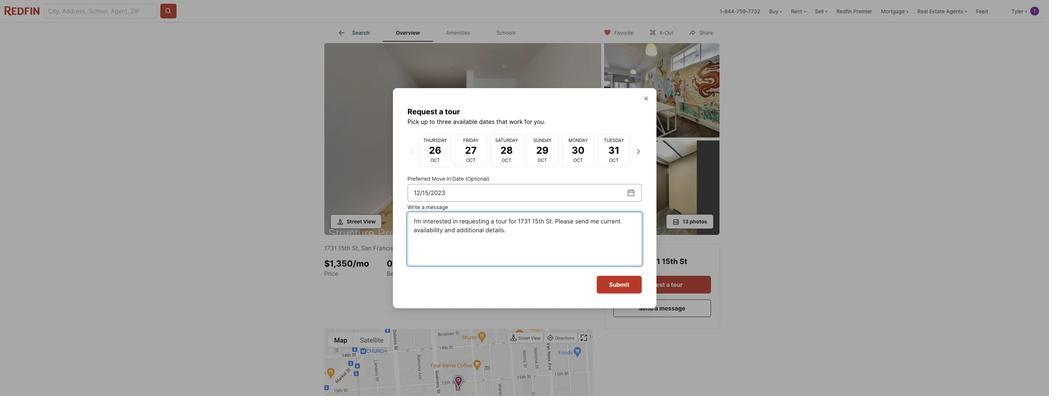 Task type: locate. For each thing, give the bounding box(es) containing it.
street up ,
[[347, 218, 362, 225]]

amenities tab
[[433, 24, 484, 42]]

a for send a message
[[655, 305, 658, 312]]

oct for 26
[[431, 157, 440, 163]]

0 vertical spatial tour
[[445, 107, 460, 116]]

beds
[[387, 270, 401, 277]]

street view left directions button
[[518, 336, 541, 341]]

oct inside 'saturday 28 oct'
[[502, 157, 512, 163]]

0 horizontal spatial 1731
[[324, 245, 337, 252]]

ca
[[404, 245, 412, 252]]

6 oct from the left
[[609, 157, 619, 163]]

view left directions button
[[531, 336, 541, 341]]

price
[[324, 270, 338, 277]]

1 vertical spatial st
[[680, 257, 688, 266]]

1731 right contact in the bottom of the page
[[644, 257, 661, 266]]

30
[[572, 145, 585, 156]]

oct down 26
[[431, 157, 440, 163]]

0 vertical spatial message
[[426, 204, 448, 210]]

1 horizontal spatial 1731
[[644, 257, 661, 266]]

15th left ,
[[339, 245, 351, 252]]

15th up request a tour
[[662, 257, 678, 266]]

request a tour
[[642, 281, 683, 288]]

feed button
[[972, 0, 1008, 22]]

0 vertical spatial view
[[363, 218, 376, 225]]

request inside request a tour pick up to three available dates that work for you.
[[408, 107, 438, 116]]

1731
[[324, 245, 337, 252], [644, 257, 661, 266]]

15th
[[339, 245, 351, 252], [662, 257, 678, 266]]

message down request a tour button
[[660, 305, 686, 312]]

write
[[408, 204, 420, 210]]

overview
[[396, 30, 420, 36]]

oct down 30
[[574, 157, 583, 163]]

st
[[352, 245, 358, 252], [680, 257, 688, 266]]

oct inside sunday 29 oct
[[538, 157, 547, 163]]

1 vertical spatial street
[[518, 336, 530, 341]]

tour inside request a tour button
[[671, 281, 683, 288]]

that
[[497, 118, 508, 125]]

dialog
[[393, 88, 657, 308]]

map region
[[311, 290, 594, 396]]

menu bar containing map
[[328, 333, 390, 347]]

1 horizontal spatial tour
[[671, 281, 683, 288]]

oct inside thursday 26 oct
[[431, 157, 440, 163]]

1 oct from the left
[[431, 157, 440, 163]]

94103
[[414, 245, 431, 252]]

directions button
[[545, 333, 577, 343]]

previous image
[[408, 147, 417, 156]]

oct for 31
[[609, 157, 619, 163]]

29
[[536, 145, 549, 156]]

saturday 28 oct
[[495, 138, 518, 163]]

message inside button
[[660, 305, 686, 312]]

a right write
[[422, 204, 425, 210]]

1 vertical spatial message
[[660, 305, 686, 312]]

oct for 29
[[538, 157, 547, 163]]

x-out button
[[643, 25, 680, 40]]

0 vertical spatial street view button
[[330, 214, 382, 229]]

0 horizontal spatial view
[[363, 218, 376, 225]]

request for request a tour pick up to three available dates that work for you.
[[408, 107, 438, 116]]

0 vertical spatial street
[[347, 218, 362, 225]]

request a tour pick up to three available dates that work for you.
[[408, 107, 546, 125]]

0 vertical spatial request
[[408, 107, 438, 116]]

submit button
[[597, 276, 642, 293]]

photos
[[690, 218, 708, 225]]

oct inside monday 30 oct
[[574, 157, 583, 163]]

thursday 26 oct
[[424, 138, 447, 163]]

a inside request a tour pick up to three available dates that work for you.
[[439, 107, 444, 116]]

1 horizontal spatial 15th
[[662, 257, 678, 266]]

thursday
[[424, 138, 447, 143]]

view up san
[[363, 218, 376, 225]]

menu bar
[[328, 333, 390, 347]]

tour for request a tour
[[671, 281, 683, 288]]

3 oct from the left
[[502, 157, 512, 163]]

share
[[700, 29, 713, 36]]

pick
[[408, 118, 419, 125]]

tuesday 31 oct
[[604, 138, 624, 163]]

tour up the three
[[445, 107, 460, 116]]

street view
[[347, 218, 376, 225], [518, 336, 541, 341]]

street view button up ,
[[330, 214, 382, 229]]

tuesday
[[604, 138, 624, 143]]

street view up ,
[[347, 218, 376, 225]]

redfin premier
[[837, 8, 873, 14]]

tour up send a message button
[[671, 281, 683, 288]]

francisco
[[373, 245, 400, 252]]

1 vertical spatial view
[[531, 336, 541, 341]]

0 horizontal spatial request
[[408, 107, 438, 116]]

st left san
[[352, 245, 358, 252]]

1 horizontal spatial view
[[531, 336, 541, 341]]

oct down 28
[[502, 157, 512, 163]]

oct
[[431, 157, 440, 163], [466, 157, 476, 163], [502, 157, 512, 163], [538, 157, 547, 163], [574, 157, 583, 163], [609, 157, 619, 163]]

preferred
[[408, 175, 431, 182]]

image image
[[324, 43, 601, 235], [604, 43, 720, 138], [604, 141, 720, 235]]

1 vertical spatial street view button
[[509, 333, 543, 343]]

dialog containing 26
[[393, 88, 657, 308]]

x-out
[[660, 29, 674, 36]]

request down contact 1731 15th st
[[642, 281, 665, 288]]

0 horizontal spatial street
[[347, 218, 362, 225]]

a up the three
[[439, 107, 444, 116]]

a for write a message
[[422, 204, 425, 210]]

0 horizontal spatial 15th
[[339, 245, 351, 252]]

tab list
[[324, 22, 535, 42]]

tour inside request a tour pick up to three available dates that work for you.
[[445, 107, 460, 116]]

0 vertical spatial street view
[[347, 218, 376, 225]]

san
[[361, 245, 372, 252]]

message for send a message
[[660, 305, 686, 312]]

street
[[347, 218, 362, 225], [518, 336, 530, 341]]

map
[[334, 336, 347, 344]]

oct down 29
[[538, 157, 547, 163]]

schools tab
[[484, 24, 529, 42]]

0 horizontal spatial st
[[352, 245, 358, 252]]

a up send a message button
[[667, 281, 670, 288]]

move
[[432, 175, 445, 182]]

message right write
[[426, 204, 448, 210]]

contact 1731 15th st
[[613, 257, 688, 266]]

street left directions button
[[518, 336, 530, 341]]

up
[[421, 118, 428, 125]]

a right send
[[655, 305, 658, 312]]

available
[[453, 118, 478, 125]]

favorite button
[[598, 25, 640, 40]]

redfin premier button
[[832, 0, 877, 22]]

1731 15th st , san francisco ca 94103
[[324, 245, 431, 252]]

1 vertical spatial tour
[[671, 281, 683, 288]]

schools
[[497, 30, 516, 36]]

redfin
[[837, 8, 852, 14]]

1 horizontal spatial message
[[660, 305, 686, 312]]

0 horizontal spatial message
[[426, 204, 448, 210]]

view
[[363, 218, 376, 225], [531, 336, 541, 341]]

1 vertical spatial street view
[[518, 336, 541, 341]]

search link
[[337, 28, 370, 37]]

1 horizontal spatial request
[[642, 281, 665, 288]]

1
[[419, 259, 423, 269]]

a for request a tour pick up to three available dates that work for you.
[[439, 107, 444, 116]]

oct down the 27
[[466, 157, 476, 163]]

1 vertical spatial request
[[642, 281, 665, 288]]

0
[[387, 259, 393, 269]]

0 horizontal spatial tour
[[445, 107, 460, 116]]

request up up
[[408, 107, 438, 116]]

out
[[665, 29, 674, 36]]

0 vertical spatial 1731
[[324, 245, 337, 252]]

13 photos button
[[666, 214, 714, 229]]

31
[[609, 145, 620, 156]]

1 vertical spatial 1731
[[644, 257, 661, 266]]

5 oct from the left
[[574, 157, 583, 163]]

oct for 30
[[574, 157, 583, 163]]

28
[[501, 145, 513, 156]]

oct inside friday 27 oct
[[466, 157, 476, 163]]

a
[[439, 107, 444, 116], [422, 204, 425, 210], [667, 281, 670, 288], [655, 305, 658, 312]]

date
[[453, 175, 464, 182]]

request inside request a tour button
[[642, 281, 665, 288]]

759-
[[737, 8, 748, 14]]

user photo image
[[1031, 7, 1040, 15]]

st up request a tour button
[[680, 257, 688, 266]]

map button
[[328, 333, 354, 347]]

oct down 31 at the right top
[[609, 157, 619, 163]]

next image
[[634, 147, 643, 156]]

0 vertical spatial 15th
[[339, 245, 351, 252]]

4 oct from the left
[[538, 157, 547, 163]]

0 vertical spatial st
[[352, 245, 358, 252]]

message
[[426, 204, 448, 210], [660, 305, 686, 312]]

1731 up $1,350
[[324, 245, 337, 252]]

,
[[358, 245, 360, 252]]

street view button left directions button
[[509, 333, 543, 343]]

2 oct from the left
[[466, 157, 476, 163]]

oct inside tuesday 31 oct
[[609, 157, 619, 163]]

amenities
[[446, 30, 470, 36]]



Task type: describe. For each thing, give the bounding box(es) containing it.
premier
[[854, 8, 873, 14]]

send
[[639, 305, 654, 312]]

send a message button
[[613, 299, 711, 317]]

sunday 29 oct
[[534, 138, 552, 163]]

send a message
[[639, 305, 686, 312]]

friday
[[464, 138, 479, 143]]

tour for request a tour pick up to three available dates that work for you.
[[445, 107, 460, 116]]

0 horizontal spatial street view button
[[330, 214, 382, 229]]

I'm interested in requesting a tour for 1731 15th St. Please send me current availability and additional details. text field
[[414, 217, 636, 261]]

13
[[683, 218, 689, 225]]

1-
[[720, 8, 725, 14]]

to
[[430, 118, 435, 125]]

satellite
[[360, 336, 384, 344]]

1 horizontal spatial street
[[518, 336, 530, 341]]

1 horizontal spatial street view button
[[509, 333, 543, 343]]

160
[[452, 259, 468, 269]]

$1,350
[[324, 259, 353, 269]]

0 beds
[[387, 259, 401, 277]]

feed
[[977, 8, 989, 14]]

dates
[[479, 118, 495, 125]]

for
[[525, 118, 532, 125]]

share button
[[683, 25, 720, 40]]

(optional)
[[466, 175, 490, 182]]

message for write a message
[[426, 204, 448, 210]]

1-844-759-7732 link
[[720, 8, 761, 14]]

request a tour button
[[613, 276, 711, 294]]

844-
[[725, 8, 737, 14]]

7732
[[748, 8, 761, 14]]

City, Address, School, Agent, ZIP search field
[[44, 4, 157, 18]]

27
[[465, 145, 477, 156]]

write a message
[[408, 204, 448, 210]]

13 photos
[[683, 218, 708, 225]]

overview tab
[[383, 24, 433, 42]]

directions
[[555, 336, 575, 341]]

x-
[[660, 29, 665, 36]]

in
[[447, 175, 451, 182]]

sunday
[[534, 138, 552, 143]]

favorite
[[615, 29, 634, 36]]

submit search image
[[165, 7, 172, 15]]

map entry image
[[556, 244, 592, 281]]

1-844-759-7732
[[720, 8, 761, 14]]

a for request a tour
[[667, 281, 670, 288]]

you.
[[534, 118, 546, 125]]

contact
[[613, 257, 642, 266]]

26
[[429, 145, 442, 156]]

request for request a tour
[[642, 281, 665, 288]]

tab list containing search
[[324, 22, 535, 42]]

monday
[[569, 138, 588, 143]]

0 horizontal spatial street view
[[347, 218, 376, 225]]

1 horizontal spatial st
[[680, 257, 688, 266]]

satellite button
[[354, 333, 390, 347]]

three
[[437, 118, 452, 125]]

1 horizontal spatial street view
[[518, 336, 541, 341]]

1 vertical spatial 15th
[[662, 257, 678, 266]]

monday 30 oct
[[569, 138, 588, 163]]

preferred move in date (optional)
[[408, 175, 490, 182]]

$1,350 /mo price
[[324, 259, 369, 277]]

oct for 28
[[502, 157, 512, 163]]

work
[[509, 118, 523, 125]]

Preferred Move In Date (Optional) text field
[[414, 188, 627, 197]]

submit
[[609, 281, 630, 288]]

friday 27 oct
[[464, 138, 479, 163]]

search
[[352, 30, 370, 36]]

saturday
[[495, 138, 518, 143]]

/mo
[[353, 259, 369, 269]]

oct for 27
[[466, 157, 476, 163]]



Task type: vqa. For each thing, say whether or not it's contained in the screenshot.
in
yes



